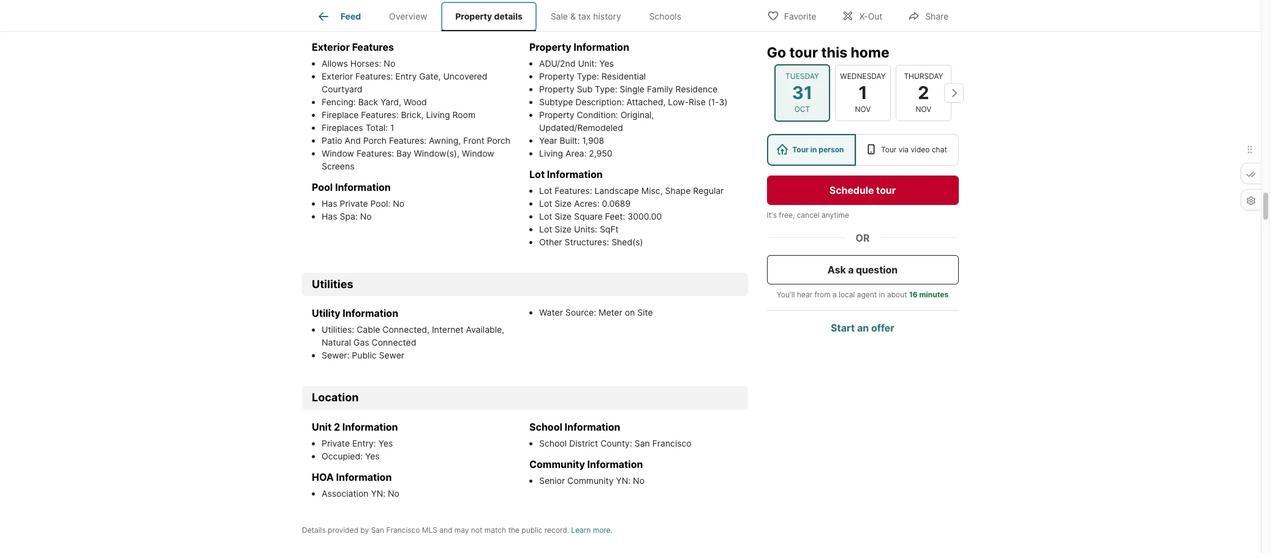 Task type: describe. For each thing, give the bounding box(es) containing it.
entry:
[[352, 438, 376, 449]]

information for lot information lot features: landscape misc, shape regular lot size acres: 0.0689 lot size square feet: 3000.00 lot size units: sqft other structures: shed(s)
[[547, 168, 603, 181]]

information for property information adu/2nd unit: yes property type: residential property sub type: single family residence subtype description: attached, low-rise (1-3)
[[574, 41, 629, 53]]

square
[[574, 211, 603, 222]]

overview tab
[[375, 2, 441, 31]]

utilities
[[312, 278, 353, 291]]

gate,
[[419, 71, 441, 81]]

question
[[856, 264, 898, 276]]

no inside hoa information association yn: no
[[388, 489, 399, 499]]

features: inside lot information lot features: landscape misc, shape regular lot size acres: 0.0689 lot size square feet: 3000.00 lot size units: sqft other structures: shed(s)
[[555, 185, 592, 196]]

bay
[[396, 148, 411, 159]]

public
[[352, 351, 376, 361]]

cable connected, internet available, natural gas connected
[[322, 325, 504, 348]]

tour for tour in person
[[793, 145, 809, 154]]

hoa
[[312, 472, 334, 484]]

exterior for exterior features:
[[322, 71, 353, 81]]

list box containing tour in person
[[767, 134, 959, 166]]

1 window from the left
[[322, 148, 354, 159]]

entry
[[395, 71, 417, 81]]

site
[[637, 308, 653, 318]]

details
[[494, 11, 522, 22]]

(1-
[[708, 97, 719, 107]]

property condition:
[[539, 110, 621, 120]]

room
[[452, 110, 475, 120]]

cable
[[357, 325, 380, 335]]

cancel
[[797, 211, 820, 220]]

feed link
[[316, 9, 361, 24]]

sale & tax history tab
[[537, 2, 635, 31]]

exterior for exterior
[[312, 11, 355, 24]]

agent
[[857, 290, 877, 300]]

3)
[[719, 97, 728, 107]]

sale
[[551, 11, 568, 22]]

water
[[539, 308, 563, 318]]

exterior features:
[[322, 71, 395, 81]]

shape
[[665, 185, 691, 196]]

updated/remodeled
[[539, 122, 623, 133]]

information for hoa information association yn: no
[[336, 472, 392, 484]]

sub
[[577, 84, 593, 94]]

2 for 2
[[918, 82, 929, 103]]

you'll hear from a local agent in about 16 minutes
[[777, 290, 949, 300]]

low-
[[668, 97, 689, 107]]

a inside button
[[848, 264, 854, 276]]

feed
[[341, 11, 361, 22]]

ask a question
[[828, 264, 898, 276]]

go tour this home
[[767, 44, 890, 61]]

residential
[[601, 71, 646, 81]]

single
[[620, 84, 644, 94]]

0 vertical spatial type:
[[577, 71, 599, 81]]

yn: inside community information senior community yn: no
[[616, 476, 631, 486]]

adu/2nd
[[539, 58, 576, 68]]

source:
[[565, 308, 596, 318]]

1 has from the top
[[322, 198, 337, 209]]

and
[[345, 135, 361, 146]]

sewer: public sewer
[[322, 351, 404, 361]]

connected,
[[382, 325, 429, 335]]

back
[[358, 97, 378, 107]]

school information school district county: san francisco
[[529, 421, 692, 449]]

residence
[[675, 84, 718, 94]]

window(s),
[[414, 148, 459, 159]]

sewer
[[379, 351, 404, 361]]

living inside "fencing: back yard, wood fireplace features: brick, living room fireplaces total: 1 patio and porch features: awning, front porch"
[[426, 110, 450, 120]]

uncovered
[[443, 71, 487, 81]]

information for utility information
[[343, 308, 398, 320]]

connected
[[372, 338, 416, 348]]

in inside the tour in person option
[[811, 145, 817, 154]]

information inside unit 2 information private entry: yes occupied: yes
[[342, 421, 398, 434]]

0 vertical spatial school
[[529, 421, 562, 434]]

16
[[909, 290, 918, 300]]

association
[[322, 489, 368, 499]]

chat
[[932, 145, 947, 154]]

&
[[570, 11, 576, 22]]

awning,
[[429, 135, 461, 146]]

units:
[[574, 224, 597, 234]]

features: up total:
[[361, 110, 399, 120]]

attached,
[[626, 97, 666, 107]]

mls
[[422, 526, 437, 536]]

county:
[[600, 438, 632, 449]]

0 horizontal spatial francisco
[[386, 526, 420, 536]]

tour in person option
[[767, 134, 856, 166]]

schedule tour
[[830, 184, 896, 197]]

built:
[[560, 135, 580, 146]]

person
[[819, 145, 844, 154]]

1 vertical spatial in
[[879, 290, 885, 300]]

yard,
[[380, 97, 401, 107]]

ask
[[828, 264, 846, 276]]

1 vertical spatial community
[[567, 476, 614, 486]]

no inside exterior features allows horses: no
[[384, 58, 395, 68]]

information for school information school district county: san francisco
[[565, 421, 620, 434]]

tour via video chat option
[[856, 134, 959, 166]]

3000.00
[[628, 211, 662, 222]]

2 vertical spatial yes
[[365, 451, 380, 462]]

3 size from the top
[[555, 224, 572, 234]]

or
[[856, 232, 870, 244]]

2,950
[[589, 148, 612, 159]]

utility information
[[312, 308, 398, 320]]

next image
[[944, 83, 964, 103]]

wednesday 1 nov
[[840, 72, 886, 114]]

property details tab
[[441, 2, 537, 31]]

2 size from the top
[[555, 211, 572, 222]]

original, updated/remodeled
[[539, 110, 654, 133]]

pool information has private pool: no has spa: no
[[312, 181, 404, 222]]

utilities:
[[322, 325, 357, 335]]

yes inside 'property information adu/2nd unit: yes property type: residential property sub type: single family residence subtype description: attached, low-rise (1-3)'
[[599, 58, 614, 68]]

2 for private entry:
[[334, 421, 340, 434]]

spa:
[[340, 211, 358, 222]]

front
[[463, 135, 485, 146]]

private for information
[[322, 438, 350, 449]]

anytime
[[822, 211, 849, 220]]

local
[[839, 290, 855, 300]]

information for community information senior community yn: no
[[587, 459, 643, 471]]

tour for schedule
[[876, 184, 896, 197]]



Task type: locate. For each thing, give the bounding box(es) containing it.
information inside 'property information adu/2nd unit: yes property type: residential property sub type: single family residence subtype description: attached, low-rise (1-3)'
[[574, 41, 629, 53]]

1 down wednesday
[[859, 82, 867, 103]]

1 vertical spatial 2
[[334, 421, 340, 434]]

living down the year
[[539, 148, 563, 159]]

year
[[539, 135, 557, 146]]

yes down entry:
[[365, 451, 380, 462]]

yes
[[599, 58, 614, 68], [378, 438, 393, 449], [365, 451, 380, 462]]

lot information lot features: landscape misc, shape regular lot size acres: 0.0689 lot size square feet: 3000.00 lot size units: sqft other structures: shed(s)
[[529, 168, 724, 247]]

1 vertical spatial living
[[539, 148, 563, 159]]

type: down unit: in the left of the page
[[577, 71, 599, 81]]

sqft
[[600, 224, 619, 234]]

1 horizontal spatial porch
[[487, 135, 510, 146]]

community up senior at the left bottom of the page
[[529, 459, 585, 471]]

1 inside wednesday 1 nov
[[859, 82, 867, 103]]

tour up tuesday
[[790, 44, 818, 61]]

features: down horses:
[[355, 71, 393, 81]]

0 horizontal spatial in
[[811, 145, 817, 154]]

1 vertical spatial yn:
[[371, 489, 385, 499]]

no down features
[[384, 58, 395, 68]]

from
[[815, 290, 831, 300]]

0 vertical spatial yes
[[599, 58, 614, 68]]

window features:
[[322, 148, 396, 159]]

information inside lot information lot features: landscape misc, shape regular lot size acres: 0.0689 lot size square feet: 3000.00 lot size units: sqft other structures: shed(s)
[[547, 168, 603, 181]]

favorite button
[[756, 3, 827, 28]]

rise
[[689, 97, 706, 107]]

has
[[322, 198, 337, 209], [322, 211, 337, 222]]

district
[[569, 438, 598, 449]]

francisco left 'mls'
[[386, 526, 420, 536]]

0 horizontal spatial living
[[426, 110, 450, 120]]

a right the from
[[833, 290, 837, 300]]

property down subtype
[[539, 110, 574, 120]]

community down 'district'
[[567, 476, 614, 486]]

exterior inside exterior features allows horses: no
[[312, 41, 350, 53]]

nov down thursday
[[916, 105, 931, 114]]

0 vertical spatial 1
[[859, 82, 867, 103]]

the
[[508, 526, 520, 536]]

property for information
[[529, 41, 571, 53]]

2 window from the left
[[462, 148, 494, 159]]

1 right total:
[[390, 122, 394, 133]]

2 inside unit 2 information private entry: yes occupied: yes
[[334, 421, 340, 434]]

and
[[439, 526, 452, 536]]

may
[[454, 526, 469, 536]]

school left 'district'
[[539, 438, 567, 449]]

wednesday
[[840, 72, 886, 81]]

features: up bay
[[389, 135, 427, 146]]

1 inside "fencing: back yard, wood fireplace features: brick, living room fireplaces total: 1 patio and porch features: awning, front porch"
[[390, 122, 394, 133]]

1 horizontal spatial living
[[539, 148, 563, 159]]

tour left person
[[793, 145, 809, 154]]

hoa information association yn: no
[[312, 472, 399, 499]]

yn: right association
[[371, 489, 385, 499]]

property up adu/2nd
[[529, 41, 571, 53]]

window inside bay window(s), window screens
[[462, 148, 494, 159]]

1 nov from the left
[[855, 105, 871, 114]]

natural
[[322, 338, 351, 348]]

0 vertical spatial san
[[635, 438, 650, 449]]

public
[[522, 526, 542, 536]]

sale & tax history
[[551, 11, 621, 22]]

francisco right county:
[[652, 438, 692, 449]]

start
[[831, 322, 855, 335]]

size up other
[[555, 224, 572, 234]]

no down school information school district county: san francisco
[[633, 476, 644, 486]]

san right county:
[[635, 438, 650, 449]]

1 vertical spatial 1
[[390, 122, 394, 133]]

information down county:
[[587, 459, 643, 471]]

has left spa:
[[322, 211, 337, 222]]

2 has from the top
[[322, 211, 337, 222]]

francisco inside school information school district county: san francisco
[[652, 438, 692, 449]]

tuesday
[[785, 72, 819, 81]]

1 size from the top
[[555, 198, 572, 209]]

property inside tab
[[455, 11, 492, 22]]

property for details
[[455, 11, 492, 22]]

no right association
[[388, 489, 399, 499]]

no
[[384, 58, 395, 68], [393, 198, 404, 209], [360, 211, 372, 222], [633, 476, 644, 486], [388, 489, 399, 499]]

in left person
[[811, 145, 817, 154]]

tab list
[[302, 0, 705, 31]]

yes right unit: in the left of the page
[[599, 58, 614, 68]]

regular
[[693, 185, 724, 196]]

occupied:
[[322, 451, 363, 462]]

porch
[[363, 135, 387, 146], [487, 135, 510, 146]]

provided
[[328, 526, 358, 536]]

1 horizontal spatial in
[[879, 290, 885, 300]]

nov down wednesday
[[855, 105, 871, 114]]

nov inside wednesday 1 nov
[[855, 105, 871, 114]]

original,
[[621, 110, 654, 120]]

information inside school information school district county: san francisco
[[565, 421, 620, 434]]

2 nov from the left
[[916, 105, 931, 114]]

yn: down county:
[[616, 476, 631, 486]]

overview
[[389, 11, 427, 22]]

list box
[[767, 134, 959, 166]]

exterior for exterior features allows horses: no
[[312, 41, 350, 53]]

no right spa:
[[360, 211, 372, 222]]

1 horizontal spatial san
[[635, 438, 650, 449]]

offer
[[871, 322, 895, 335]]

0 vertical spatial a
[[848, 264, 854, 276]]

0 horizontal spatial a
[[833, 290, 837, 300]]

x-out button
[[832, 3, 893, 28]]

1 horizontal spatial nov
[[916, 105, 931, 114]]

0 horizontal spatial window
[[322, 148, 354, 159]]

in
[[811, 145, 817, 154], [879, 290, 885, 300]]

property
[[455, 11, 492, 22], [529, 41, 571, 53], [539, 71, 574, 81], [539, 84, 574, 94], [539, 110, 574, 120]]

information up 'district'
[[565, 421, 620, 434]]

utility
[[312, 308, 340, 320]]

property left "details"
[[455, 11, 492, 22]]

2 right unit
[[334, 421, 340, 434]]

type: up description:
[[595, 84, 617, 94]]

x-
[[859, 11, 868, 21]]

0 horizontal spatial 2
[[334, 421, 340, 434]]

features: down total:
[[356, 148, 394, 159]]

sewer:
[[322, 351, 349, 361]]

misc,
[[641, 185, 663, 196]]

1 horizontal spatial 1
[[859, 82, 867, 103]]

landscape
[[595, 185, 639, 196]]

window down front
[[462, 148, 494, 159]]

property details
[[455, 11, 522, 22]]

0 vertical spatial exterior
[[312, 11, 355, 24]]

1 vertical spatial size
[[555, 211, 572, 222]]

school up senior at the left bottom of the page
[[529, 421, 562, 434]]

2 vertical spatial size
[[555, 224, 572, 234]]

tour for tour via video chat
[[881, 145, 897, 154]]

0 vertical spatial yn:
[[616, 476, 631, 486]]

about
[[887, 290, 907, 300]]

hear
[[797, 290, 813, 300]]

nov inside thursday 2 nov
[[916, 105, 931, 114]]

1 horizontal spatial tour
[[881, 145, 897, 154]]

1 horizontal spatial yn:
[[616, 476, 631, 486]]

description:
[[575, 97, 624, 107]]

1 vertical spatial francisco
[[386, 526, 420, 536]]

brick,
[[401, 110, 424, 120]]

property down adu/2nd
[[539, 71, 574, 81]]

a right ask
[[848, 264, 854, 276]]

subtype
[[539, 97, 573, 107]]

0 vertical spatial size
[[555, 198, 572, 209]]

features
[[352, 41, 394, 53]]

exterior up allows
[[312, 41, 350, 53]]

0 horizontal spatial porch
[[363, 135, 387, 146]]

1 horizontal spatial tour
[[876, 184, 896, 197]]

tuesday 31 oct
[[785, 72, 819, 114]]

property up subtype
[[539, 84, 574, 94]]

thursday
[[904, 72, 943, 81]]

information inside community information senior community yn: no
[[587, 459, 643, 471]]

information inside pool information has private pool: no has spa: no
[[335, 181, 391, 193]]

fencing: back yard, wood fireplace features: brick, living room fireplaces total: 1 patio and porch features: awning, front porch
[[322, 97, 510, 146]]

window
[[322, 148, 354, 159], [462, 148, 494, 159]]

size left acres:
[[555, 198, 572, 209]]

tax
[[578, 11, 591, 22]]

a
[[848, 264, 854, 276], [833, 290, 837, 300]]

thursday 2 nov
[[904, 72, 943, 114]]

private up occupied:
[[322, 438, 350, 449]]

tour inside button
[[876, 184, 896, 197]]

total:
[[366, 122, 388, 133]]

1 porch from the left
[[363, 135, 387, 146]]

1 vertical spatial private
[[322, 438, 350, 449]]

an
[[857, 322, 869, 335]]

fireplace
[[322, 110, 359, 120]]

0 vertical spatial community
[[529, 459, 585, 471]]

porch down total:
[[363, 135, 387, 146]]

details
[[302, 526, 326, 536]]

share
[[925, 11, 948, 21]]

share button
[[898, 3, 959, 28]]

san right by at the left bottom of page
[[371, 526, 384, 536]]

1 vertical spatial a
[[833, 290, 837, 300]]

feet:
[[605, 211, 625, 222]]

1 vertical spatial san
[[371, 526, 384, 536]]

0 horizontal spatial tour
[[790, 44, 818, 61]]

tour right schedule at right top
[[876, 184, 896, 197]]

porch right front
[[487, 135, 510, 146]]

information inside hoa information association yn: no
[[336, 472, 392, 484]]

0 vertical spatial francisco
[[652, 438, 692, 449]]

acres:
[[574, 198, 599, 209]]

this
[[821, 44, 848, 61]]

bay window(s), window screens
[[322, 148, 494, 171]]

private up spa:
[[340, 198, 368, 209]]

it's
[[767, 211, 777, 220]]

1 horizontal spatial 2
[[918, 82, 929, 103]]

shed(s)
[[611, 237, 643, 247]]

living inside year built: 1,908 living area: 2,950
[[539, 148, 563, 159]]

yn: inside hoa information association yn: no
[[371, 489, 385, 499]]

information down area:
[[547, 168, 603, 181]]

information up entry:
[[342, 421, 398, 434]]

nov for 1
[[855, 105, 871, 114]]

has down 'pool'
[[322, 198, 337, 209]]

information for pool information has private pool: no has spa: no
[[335, 181, 391, 193]]

san inside school information school district county: san francisco
[[635, 438, 650, 449]]

window up screens
[[322, 148, 354, 159]]

2 vertical spatial exterior
[[322, 71, 353, 81]]

minutes
[[920, 290, 949, 300]]

0 vertical spatial in
[[811, 145, 817, 154]]

living right brick,
[[426, 110, 450, 120]]

2 porch from the left
[[487, 135, 510, 146]]

francisco
[[652, 438, 692, 449], [386, 526, 420, 536]]

tour via video chat
[[881, 145, 947, 154]]

it's free, cancel anytime
[[767, 211, 849, 220]]

1 horizontal spatial francisco
[[652, 438, 692, 449]]

1 horizontal spatial a
[[848, 264, 854, 276]]

property for condition:
[[539, 110, 574, 120]]

1 vertical spatial has
[[322, 211, 337, 222]]

courtyard
[[322, 84, 362, 94]]

1 tour from the left
[[793, 145, 809, 154]]

community information senior community yn: no
[[529, 459, 644, 486]]

information up cable
[[343, 308, 398, 320]]

exterior down allows
[[322, 71, 353, 81]]

0 horizontal spatial 1
[[390, 122, 394, 133]]

0 horizontal spatial san
[[371, 526, 384, 536]]

1,908
[[582, 135, 604, 146]]

None button
[[774, 64, 830, 122], [835, 65, 891, 121], [896, 65, 951, 121], [774, 64, 830, 122], [835, 65, 891, 121], [896, 65, 951, 121]]

1 vertical spatial yes
[[378, 438, 393, 449]]

0 vertical spatial 2
[[918, 82, 929, 103]]

by
[[360, 526, 369, 536]]

1 vertical spatial school
[[539, 438, 567, 449]]

nov
[[855, 105, 871, 114], [916, 105, 931, 114]]

1 vertical spatial exterior
[[312, 41, 350, 53]]

1 horizontal spatial window
[[462, 148, 494, 159]]

schools tab
[[635, 2, 695, 31]]

0 horizontal spatial yn:
[[371, 489, 385, 499]]

family
[[647, 84, 673, 94]]

area:
[[565, 148, 586, 159]]

information up unit: in the left of the page
[[574, 41, 629, 53]]

pool
[[312, 181, 333, 193]]

nov for 2
[[916, 105, 931, 114]]

0 vertical spatial living
[[426, 110, 450, 120]]

size left square
[[555, 211, 572, 222]]

schools
[[649, 11, 681, 22]]

0 horizontal spatial nov
[[855, 105, 871, 114]]

unit
[[312, 421, 332, 434]]

features: up acres:
[[555, 185, 592, 196]]

0 vertical spatial private
[[340, 198, 368, 209]]

0 vertical spatial has
[[322, 198, 337, 209]]

information up pool:
[[335, 181, 391, 193]]

private inside pool information has private pool: no has spa: no
[[340, 198, 368, 209]]

1 vertical spatial tour
[[876, 184, 896, 197]]

information up association
[[336, 472, 392, 484]]

tab list containing feed
[[302, 0, 705, 31]]

0 horizontal spatial tour
[[793, 145, 809, 154]]

tour left via on the right top of the page
[[881, 145, 897, 154]]

tour for go
[[790, 44, 818, 61]]

no inside community information senior community yn: no
[[633, 476, 644, 486]]

condition:
[[577, 110, 618, 120]]

private for has
[[340, 198, 368, 209]]

private inside unit 2 information private entry: yes occupied: yes
[[322, 438, 350, 449]]

yes right entry:
[[378, 438, 393, 449]]

0 vertical spatial tour
[[790, 44, 818, 61]]

exterior up exterior features allows horses: no at the left of the page
[[312, 11, 355, 24]]

no right pool:
[[393, 198, 404, 209]]

x-out
[[859, 11, 882, 21]]

2 down thursday
[[918, 82, 929, 103]]

2 tour from the left
[[881, 145, 897, 154]]

1 vertical spatial type:
[[595, 84, 617, 94]]

2 inside thursday 2 nov
[[918, 82, 929, 103]]

in right 'agent'
[[879, 290, 885, 300]]

via
[[899, 145, 909, 154]]



Task type: vqa. For each thing, say whether or not it's contained in the screenshot.
rail associated with and
no



